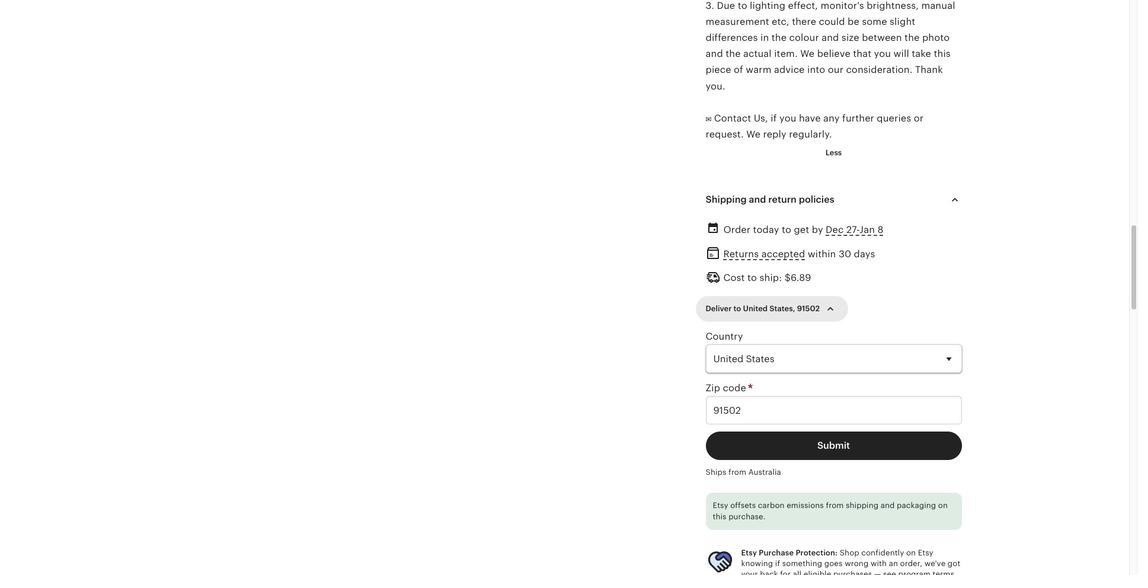 Task type: describe. For each thing, give the bounding box(es) containing it.
in
[[761, 32, 770, 43]]

item.
[[775, 48, 798, 59]]

take
[[912, 48, 932, 59]]

some
[[863, 16, 888, 27]]

$
[[785, 272, 791, 283]]

that
[[854, 48, 872, 59]]

3. due to lighting effect, monitor's brightness, manual measurement etc, there could be some slight differences in the colour and size between the photo and the actual item. we believe that you will take this piece of warm advice into our consideration. thank you.
[[706, 0, 956, 92]]

by
[[812, 224, 824, 235]]

and up piece
[[706, 48, 724, 59]]

brightness,
[[867, 0, 919, 11]]

request.
[[706, 129, 744, 140]]

goes
[[825, 559, 843, 568]]

queries
[[877, 113, 912, 124]]

shipping and return policies
[[706, 194, 835, 205]]

or
[[915, 113, 924, 124]]

got
[[948, 559, 961, 568]]

ships
[[706, 468, 727, 477]]

cost
[[724, 272, 745, 283]]

lighting
[[750, 0, 786, 11]]

1 horizontal spatial the
[[772, 32, 787, 43]]

australia
[[749, 468, 782, 477]]

knowing
[[742, 559, 774, 568]]

order,
[[901, 559, 923, 568]]

be
[[848, 16, 860, 27]]

returns
[[724, 248, 759, 260]]

dec 27-jan 8 button
[[826, 221, 884, 238]]

deliver to united states, 91502
[[706, 304, 820, 313]]

✉ contact us, if you have any further queries or request. we reply regularly.
[[706, 113, 924, 140]]

you.
[[706, 80, 726, 92]]

to inside 3. due to lighting effect, monitor's brightness, manual measurement etc, there could be some slight differences in the colour and size between the photo and the actual item. we believe that you will take this piece of warm advice into our consideration. thank you.
[[738, 0, 748, 11]]

on inside etsy offsets carbon emissions from shipping and packaging on this purchase.
[[939, 501, 948, 510]]

etsy for etsy purchase protection:
[[742, 549, 758, 557]]

will
[[894, 48, 910, 59]]

wrong
[[845, 559, 869, 568]]

all
[[793, 570, 802, 575]]

advice
[[775, 64, 805, 76]]

carbon
[[759, 501, 785, 510]]

something
[[783, 559, 823, 568]]

purchase.
[[729, 513, 766, 522]]

if inside the ✉ contact us, if you have any further queries or request. we reply regularly.
[[771, 113, 777, 124]]

today
[[754, 224, 780, 235]]

slight
[[890, 16, 916, 27]]

returns accepted within 30 days
[[724, 248, 876, 260]]

deliver
[[706, 304, 732, 313]]

—
[[875, 570, 882, 575]]

due
[[717, 0, 736, 11]]

reply
[[764, 129, 787, 140]]

contact
[[715, 113, 752, 124]]

zip code
[[706, 383, 749, 394]]

for
[[781, 570, 791, 575]]

shipping
[[846, 501, 879, 510]]

get
[[794, 224, 810, 235]]

we inside 3. due to lighting effect, monitor's brightness, manual measurement etc, there could be some slight differences in the colour and size between the photo and the actual item. we believe that you will take this piece of warm advice into our consideration. thank you.
[[801, 48, 815, 59]]

effect,
[[789, 0, 819, 11]]

we inside the ✉ contact us, if you have any further queries or request. we reply regularly.
[[747, 129, 761, 140]]

you inside the ✉ contact us, if you have any further queries or request. we reply regularly.
[[780, 113, 797, 124]]

this inside 3. due to lighting effect, monitor's brightness, manual measurement etc, there could be some slight differences in the colour and size between the photo and the actual item. we believe that you will take this piece of warm advice into our consideration. thank you.
[[934, 48, 951, 59]]

cost to ship: $ 6.89
[[724, 272, 812, 283]]

91502
[[798, 304, 820, 313]]

✉
[[706, 113, 712, 124]]

regularly.
[[790, 129, 833, 140]]

etsy offsets carbon emissions from shipping and packaging on this purchase.
[[713, 501, 948, 522]]

united
[[744, 304, 768, 313]]

etc,
[[772, 16, 790, 27]]

ship:
[[760, 272, 783, 283]]

thank
[[916, 64, 944, 76]]

monitor's
[[821, 0, 865, 11]]

eligible
[[804, 570, 832, 575]]

there
[[793, 16, 817, 27]]

submit
[[818, 440, 851, 452]]

etsy purchase protection:
[[742, 549, 838, 557]]

packaging
[[897, 501, 937, 510]]

if inside shop confidently on etsy knowing if something goes wrong with an order, we've got your back for all eligible purchases —
[[776, 559, 781, 568]]

etsy for etsy offsets carbon emissions from shipping and packaging on this purchase.
[[713, 501, 729, 510]]

2 horizontal spatial the
[[905, 32, 920, 43]]

shipping and return policies button
[[695, 185, 973, 214]]

consideration.
[[847, 64, 913, 76]]

0 horizontal spatial from
[[729, 468, 747, 477]]

less button
[[817, 143, 851, 164]]

8
[[878, 224, 884, 235]]

your
[[742, 570, 759, 575]]

manual
[[922, 0, 956, 11]]



Task type: vqa. For each thing, say whether or not it's contained in the screenshot.
"reviews"
no



Task type: locate. For each thing, give the bounding box(es) containing it.
offsets
[[731, 501, 756, 510]]

accepted
[[762, 248, 806, 260]]

1 horizontal spatial etsy
[[742, 549, 758, 557]]

from right ships
[[729, 468, 747, 477]]

and inside etsy offsets carbon emissions from shipping and packaging on this purchase.
[[881, 501, 895, 510]]

0 vertical spatial you
[[875, 48, 892, 59]]

and down could
[[822, 32, 840, 43]]

dec
[[826, 224, 844, 235]]

0 vertical spatial from
[[729, 468, 747, 477]]

could
[[819, 16, 846, 27]]

colour
[[790, 32, 820, 43]]

and left return
[[749, 194, 767, 205]]

to inside dropdown button
[[734, 304, 742, 313]]

days
[[854, 248, 876, 260]]

etsy left offsets at the bottom
[[713, 501, 729, 510]]

on right packaging
[[939, 501, 948, 510]]

order
[[724, 224, 751, 235]]

to right the due
[[738, 0, 748, 11]]

returns accepted button
[[724, 245, 806, 263]]

3.
[[706, 0, 715, 11]]

etsy inside etsy offsets carbon emissions from shipping and packaging on this purchase.
[[713, 501, 729, 510]]

this down photo
[[934, 48, 951, 59]]

photo
[[923, 32, 950, 43]]

0 vertical spatial we
[[801, 48, 815, 59]]

shipping
[[706, 194, 747, 205]]

of
[[734, 64, 744, 76]]

to
[[738, 0, 748, 11], [782, 224, 792, 235], [748, 272, 757, 283], [734, 304, 742, 313]]

our
[[828, 64, 844, 76]]

you down "between"
[[875, 48, 892, 59]]

ships from australia
[[706, 468, 782, 477]]

0 horizontal spatial etsy
[[713, 501, 729, 510]]

27-
[[847, 224, 860, 235]]

on up "order,"
[[907, 549, 917, 557]]

etsy inside shop confidently on etsy knowing if something goes wrong with an order, we've got your back for all eligible purchases —
[[919, 549, 934, 557]]

purchases
[[834, 570, 873, 575]]

0 vertical spatial if
[[771, 113, 777, 124]]

1 vertical spatial from
[[827, 501, 844, 510]]

if
[[771, 113, 777, 124], [776, 559, 781, 568]]

an
[[890, 559, 899, 568]]

to right cost
[[748, 272, 757, 283]]

differences
[[706, 32, 758, 43]]

less
[[826, 149, 842, 157]]

zip
[[706, 383, 721, 394]]

any
[[824, 113, 840, 124]]

you inside 3. due to lighting effect, monitor's brightness, manual measurement etc, there could be some slight differences in the colour and size between the photo and the actual item. we believe that you will take this piece of warm advice into our consideration. thank you.
[[875, 48, 892, 59]]

Zip code text field
[[706, 397, 962, 425]]

0 horizontal spatial on
[[907, 549, 917, 557]]

size
[[842, 32, 860, 43]]

0 vertical spatial on
[[939, 501, 948, 510]]

within
[[808, 248, 837, 260]]

1 horizontal spatial we
[[801, 48, 815, 59]]

we down us,
[[747, 129, 761, 140]]

between
[[863, 32, 903, 43]]

you up reply
[[780, 113, 797, 124]]

this
[[934, 48, 951, 59], [713, 513, 727, 522]]

actual
[[744, 48, 772, 59]]

shop confidently on etsy knowing if something goes wrong with an order, we've got your back for all eligible purchases —
[[742, 549, 961, 575]]

1 vertical spatial on
[[907, 549, 917, 557]]

country
[[706, 331, 744, 342]]

etsy up "knowing"
[[742, 549, 758, 557]]

believe
[[818, 48, 851, 59]]

this left purchase.
[[713, 513, 727, 522]]

policies
[[799, 194, 835, 205]]

shop
[[840, 549, 860, 557]]

the down differences
[[726, 48, 741, 59]]

jan
[[860, 224, 876, 235]]

we down 'colour'
[[801, 48, 815, 59]]

code
[[723, 383, 747, 394]]

we
[[801, 48, 815, 59], [747, 129, 761, 140]]

from
[[729, 468, 747, 477], [827, 501, 844, 510]]

deliver to united states, 91502 button
[[697, 297, 847, 322]]

we've
[[925, 559, 946, 568]]

emissions
[[787, 501, 824, 510]]

1 vertical spatial you
[[780, 113, 797, 124]]

from inside etsy offsets carbon emissions from shipping and packaging on this purchase.
[[827, 501, 844, 510]]

confidently
[[862, 549, 905, 557]]

0 horizontal spatial we
[[747, 129, 761, 140]]

etsy up we've
[[919, 549, 934, 557]]

states,
[[770, 304, 796, 313]]

submit button
[[706, 432, 962, 461]]

0 vertical spatial this
[[934, 48, 951, 59]]

and right 'shipping'
[[881, 501, 895, 510]]

from left 'shipping'
[[827, 501, 844, 510]]

1 vertical spatial this
[[713, 513, 727, 522]]

measurement
[[706, 16, 770, 27]]

on inside shop confidently on etsy knowing if something goes wrong with an order, we've got your back for all eligible purchases —
[[907, 549, 917, 557]]

if down purchase
[[776, 559, 781, 568]]

the up take
[[905, 32, 920, 43]]

with
[[871, 559, 887, 568]]

0 horizontal spatial the
[[726, 48, 741, 59]]

order today to get by dec 27-jan 8
[[724, 224, 884, 235]]

to left united
[[734, 304, 742, 313]]

further
[[843, 113, 875, 124]]

1 horizontal spatial from
[[827, 501, 844, 510]]

to left get
[[782, 224, 792, 235]]

1 vertical spatial we
[[747, 129, 761, 140]]

and inside "dropdown button"
[[749, 194, 767, 205]]

1 horizontal spatial this
[[934, 48, 951, 59]]

warm
[[746, 64, 772, 76]]

the
[[772, 32, 787, 43], [905, 32, 920, 43], [726, 48, 741, 59]]

purchase
[[759, 549, 794, 557]]

return
[[769, 194, 797, 205]]

0 horizontal spatial this
[[713, 513, 727, 522]]

1 vertical spatial if
[[776, 559, 781, 568]]

0 horizontal spatial you
[[780, 113, 797, 124]]

this inside etsy offsets carbon emissions from shipping and packaging on this purchase.
[[713, 513, 727, 522]]

protection:
[[796, 549, 838, 557]]

1 horizontal spatial you
[[875, 48, 892, 59]]

30
[[839, 248, 852, 260]]

and
[[822, 32, 840, 43], [706, 48, 724, 59], [749, 194, 767, 205], [881, 501, 895, 510]]

the right in
[[772, 32, 787, 43]]

2 horizontal spatial etsy
[[919, 549, 934, 557]]

if right us,
[[771, 113, 777, 124]]

us,
[[754, 113, 769, 124]]

1 horizontal spatial on
[[939, 501, 948, 510]]



